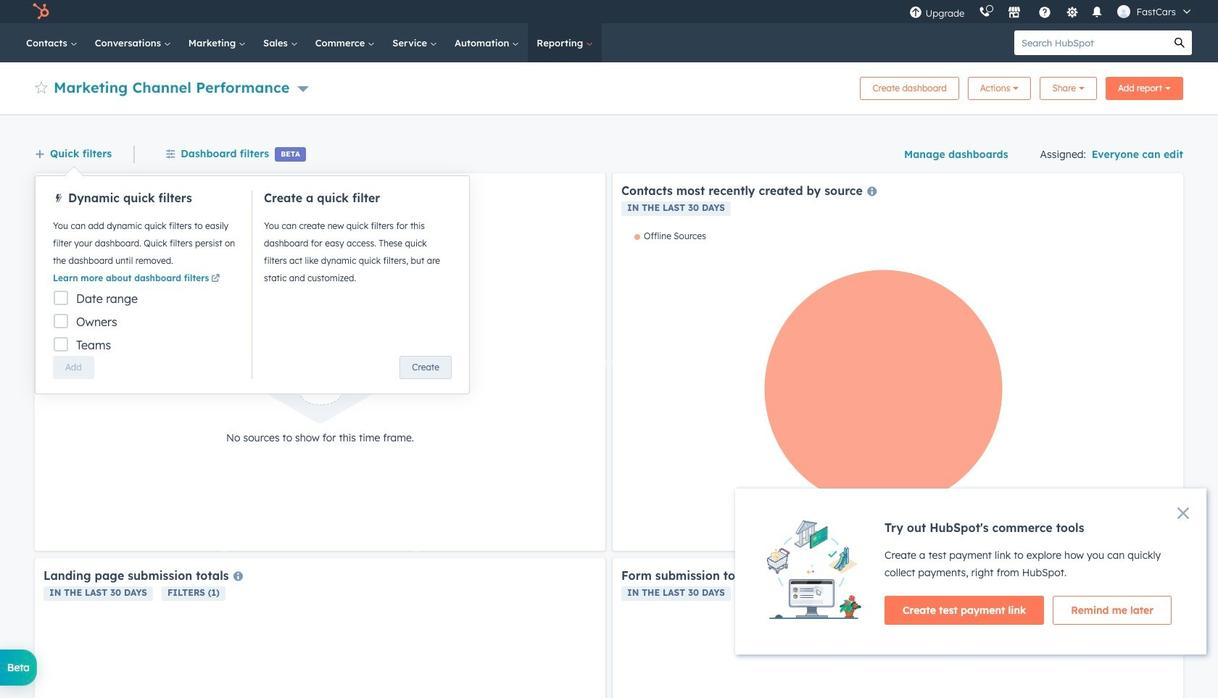 Task type: vqa. For each thing, say whether or not it's contained in the screenshot.
Marketplaces icon
yes



Task type: locate. For each thing, give the bounding box(es) containing it.
banner
[[35, 73, 1184, 100]]

link opens in a new window image
[[211, 273, 220, 286], [211, 275, 220, 284]]

new visitor session totals by day with source breakdown element
[[35, 173, 606, 551]]

contacts most recently created by source element
[[613, 173, 1184, 551]]

landing page submission totals element
[[35, 559, 606, 699]]

marketplaces image
[[1009, 7, 1022, 20]]

menu
[[903, 0, 1202, 23]]



Task type: describe. For each thing, give the bounding box(es) containing it.
christina overa image
[[1118, 5, 1132, 18]]

toggle series visibility region
[[635, 231, 707, 242]]

Search HubSpot search field
[[1015, 30, 1168, 55]]

2 link opens in a new window image from the top
[[211, 275, 220, 284]]

1 link opens in a new window image from the top
[[211, 273, 220, 286]]

close image
[[1178, 508, 1190, 520]]

interactive chart image
[[622, 231, 1175, 543]]

form submission totals element
[[613, 559, 1184, 699]]



